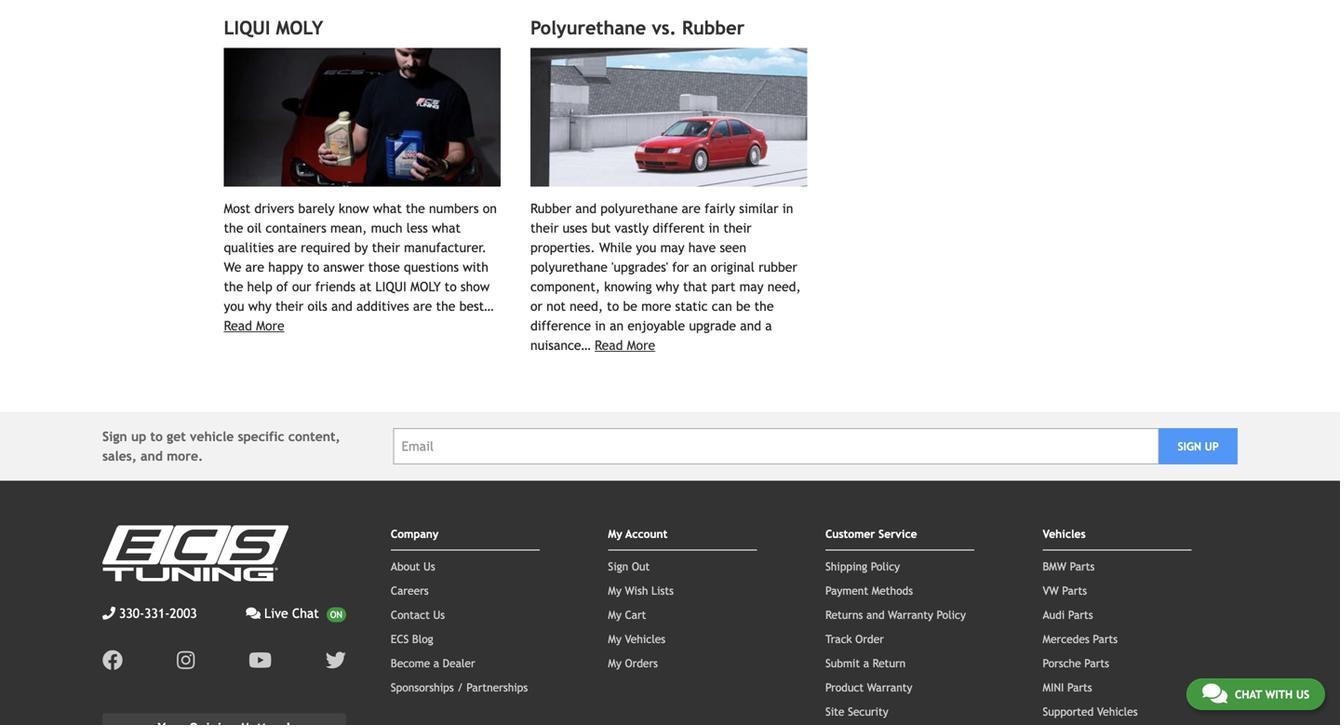 Task type: vqa. For each thing, say whether or not it's contained in the screenshot.
middle In
yes



Task type: describe. For each thing, give the bounding box(es) containing it.
read more link for polyurethane
[[595, 338, 656, 353]]

polyurethane
[[531, 17, 646, 39]]

and right upgrade in the top right of the page
[[740, 318, 762, 333]]

get
[[167, 429, 186, 444]]

payment methods
[[826, 584, 913, 597]]

ecs blog link
[[391, 632, 434, 645]]

while
[[599, 240, 632, 255]]

a for customer service
[[864, 657, 870, 670]]

careers
[[391, 584, 429, 597]]

my cart
[[608, 608, 646, 621]]

sign out
[[608, 560, 650, 573]]

my for my orders
[[608, 657, 622, 670]]

polyurethane vs. rubber link
[[531, 17, 745, 39]]

1 horizontal spatial read
[[595, 338, 623, 353]]

sponsorships / partnerships
[[391, 681, 528, 694]]

sign for sign up to get vehicle specific content, sales, and more.
[[102, 429, 127, 444]]

sign up button
[[1159, 428, 1238, 464]]

dealer
[[443, 657, 475, 670]]

orders
[[625, 657, 658, 670]]

supported vehicles
[[1043, 705, 1138, 718]]

shipping policy
[[826, 560, 900, 573]]

know
[[339, 201, 369, 216]]

liqui inside most drivers barely know what the numbers on the oil containers mean, much less what qualities are required by their manufacturer. we are happy to answer those questions with the help of our friends at liqui moly to show you why their oils and additives are the best… read more
[[376, 279, 407, 294]]

porsche parts link
[[1043, 657, 1110, 670]]

happy
[[268, 260, 303, 274]]

seen
[[720, 240, 747, 255]]

barely
[[298, 201, 335, 216]]

330-331-2003 link
[[102, 604, 197, 623]]

my account
[[608, 527, 668, 540]]

us for contact us
[[433, 608, 445, 621]]

330-
[[119, 606, 144, 621]]

why inside rubber and polyurethane are fairly similar in their uses but vastly different in their properties. while you may have seen polyurethane 'upgrades' for an original rubber component, knowing why that part may need, or not need, to be more static can be the difference in an enjoyable upgrade and a nuisance…
[[656, 279, 679, 294]]

1 vertical spatial more
[[627, 338, 656, 353]]

have
[[689, 240, 716, 255]]

parts for audi parts
[[1069, 608, 1093, 621]]

become a dealer
[[391, 657, 475, 670]]

return
[[873, 657, 906, 670]]

comments image
[[1203, 682, 1228, 705]]

my vehicles
[[608, 632, 666, 645]]

0 vertical spatial vehicles
[[1043, 527, 1086, 540]]

parts for porsche parts
[[1085, 657, 1110, 670]]

payment
[[826, 584, 869, 597]]

by
[[354, 240, 368, 255]]

contact
[[391, 608, 430, 621]]

up for sign up
[[1205, 440, 1219, 453]]

less
[[407, 220, 428, 235]]

facebook logo image
[[102, 650, 123, 671]]

live chat
[[264, 606, 319, 621]]

with inside most drivers barely know what the numbers on the oil containers mean, much less what qualities are required by their manufacturer. we are happy to answer those questions with the help of our friends at liqui moly to show you why their oils and additives are the best… read more
[[463, 260, 489, 274]]

supported
[[1043, 705, 1094, 718]]

become
[[391, 657, 430, 670]]

to inside rubber and polyurethane are fairly similar in their uses but vastly different in their properties. while you may have seen polyurethane 'upgrades' for an original rubber component, knowing why that part may need, or not need, to be more static can be the difference in an enjoyable upgrade and a nuisance…
[[607, 299, 619, 314]]

the inside rubber and polyurethane are fairly similar in their uses but vastly different in their properties. while you may have seen polyurethane 'upgrades' for an original rubber component, knowing why that part may need, or not need, to be more static can be the difference in an enjoyable upgrade and a nuisance…
[[755, 299, 774, 314]]

to inside "sign up to get vehicle specific content, sales, and more."
[[150, 429, 163, 444]]

and inside most drivers barely know what the numbers on the oil containers mean, much less what qualities are required by their manufacturer. we are happy to answer those questions with the help of our friends at liqui moly to show you why their oils and additives are the best… read more
[[331, 299, 353, 314]]

and inside "sign up to get vehicle specific content, sales, and more."
[[141, 449, 163, 463]]

uses
[[563, 220, 588, 235]]

0 horizontal spatial in
[[595, 318, 606, 333]]

returns and warranty policy link
[[826, 608, 966, 621]]

much
[[371, 220, 403, 235]]

shipping
[[826, 560, 868, 573]]

customer service
[[826, 527, 917, 540]]

a inside rubber and polyurethane are fairly similar in their uses but vastly different in their properties. while you may have seen polyurethane 'upgrades' for an original rubber component, knowing why that part may need, or not need, to be more static can be the difference in an enjoyable upgrade and a nuisance…
[[765, 318, 772, 333]]

vehicles for supported vehicles
[[1097, 705, 1138, 718]]

more.
[[167, 449, 203, 463]]

the down we
[[224, 279, 243, 294]]

0 vertical spatial an
[[693, 260, 707, 274]]

you inside most drivers barely know what the numbers on the oil containers mean, much less what qualities are required by their manufacturer. we are happy to answer those questions with the help of our friends at liqui moly to show you why their oils and additives are the best… read more
[[224, 299, 244, 314]]

payment methods link
[[826, 584, 913, 597]]

contact us link
[[391, 608, 445, 621]]

phone image
[[102, 607, 115, 620]]

my for my account
[[608, 527, 623, 540]]

mini
[[1043, 681, 1064, 694]]

their down much
[[372, 240, 400, 255]]

my cart link
[[608, 608, 646, 621]]

site security
[[826, 705, 889, 718]]

2 be from the left
[[736, 299, 751, 314]]

track order link
[[826, 632, 884, 645]]

shipping policy link
[[826, 560, 900, 573]]

most drivers barely know what the numbers on the oil containers mean, much less what qualities are required by their manufacturer. we are happy to answer those questions with the help of our friends at liqui moly to show you why their oils and additives are the best… read more
[[224, 201, 497, 333]]

answer
[[323, 260, 364, 274]]

you inside rubber and polyurethane are fairly similar in their uses but vastly different in their properties. while you may have seen polyurethane 'upgrades' for an original rubber component, knowing why that part may need, or not need, to be more static can be the difference in an enjoyable upgrade and a nuisance…
[[636, 240, 657, 255]]

of
[[276, 279, 288, 294]]

enjoyable
[[628, 318, 685, 333]]

live chat link
[[246, 604, 346, 623]]

for
[[672, 260, 689, 274]]

my for my vehicles
[[608, 632, 622, 645]]

up for sign up to get vehicle specific content, sales, and more.
[[131, 429, 146, 444]]

audi
[[1043, 608, 1065, 621]]

Email email field
[[393, 428, 1159, 464]]

/
[[457, 681, 463, 694]]

sign out link
[[608, 560, 650, 573]]

2003
[[170, 606, 197, 621]]

vw parts
[[1043, 584, 1087, 597]]

sign up
[[1178, 440, 1219, 453]]

liqui moly link
[[224, 17, 323, 39]]

methods
[[872, 584, 913, 597]]

bmw
[[1043, 560, 1067, 573]]

my for my cart
[[608, 608, 622, 621]]

track
[[826, 632, 852, 645]]

my orders
[[608, 657, 658, 670]]

us for about us
[[424, 560, 435, 573]]

show
[[461, 279, 490, 294]]

chat with us
[[1235, 688, 1310, 701]]

become a dealer link
[[391, 657, 475, 670]]

and up order
[[867, 608, 885, 621]]

are up happy
[[278, 240, 297, 255]]

additives
[[357, 299, 409, 314]]

best…
[[459, 299, 494, 314]]

the left best…
[[436, 299, 456, 314]]

porsche parts
[[1043, 657, 1110, 670]]

supported vehicles link
[[1043, 705, 1138, 718]]

instagram logo image
[[177, 650, 195, 671]]

service
[[879, 527, 917, 540]]

manufacturer.
[[404, 240, 487, 255]]

difference
[[531, 318, 591, 333]]

polyurethane vs. rubber
[[531, 17, 745, 39]]

liqui moly products image
[[224, 48, 501, 186]]

0 vertical spatial polyurethane
[[601, 201, 678, 216]]



Task type: locate. For each thing, give the bounding box(es) containing it.
parts down mercedes parts
[[1085, 657, 1110, 670]]

rubber
[[759, 260, 798, 274]]

1 be from the left
[[623, 299, 638, 314]]

submit a return link
[[826, 657, 906, 670]]

about
[[391, 560, 420, 573]]

1 horizontal spatial why
[[656, 279, 679, 294]]

site
[[826, 705, 845, 718]]

0 horizontal spatial you
[[224, 299, 244, 314]]

vehicles right supported
[[1097, 705, 1138, 718]]

0 vertical spatial read
[[224, 318, 252, 333]]

1 vertical spatial read
[[595, 338, 623, 353]]

1 vertical spatial why
[[248, 299, 272, 314]]

0 horizontal spatial with
[[463, 260, 489, 274]]

0 horizontal spatial an
[[610, 318, 624, 333]]

oils
[[308, 299, 327, 314]]

track order
[[826, 632, 884, 645]]

fairly
[[705, 201, 736, 216]]

read right nuisance…
[[595, 338, 623, 353]]

0 horizontal spatial be
[[623, 299, 638, 314]]

need, down component,
[[570, 299, 603, 314]]

chat with us link
[[1187, 679, 1326, 710]]

more inside most drivers barely know what the numbers on the oil containers mean, much less what qualities are required by their manufacturer. we are happy to answer those questions with the help of our friends at liqui moly to show you why their oils and additives are the best… read more
[[256, 318, 285, 333]]

oil
[[247, 220, 262, 235]]

vehicles for my vehicles
[[625, 632, 666, 645]]

us right comments icon
[[1297, 688, 1310, 701]]

blog
[[412, 632, 434, 645]]

a lowered and tuned vw jetta image
[[531, 48, 808, 186]]

us right about
[[424, 560, 435, 573]]

0 vertical spatial may
[[661, 240, 685, 255]]

with right comments icon
[[1266, 688, 1293, 701]]

my wish lists link
[[608, 584, 674, 597]]

at
[[360, 279, 372, 294]]

read more link down enjoyable
[[595, 338, 656, 353]]

warranty down return
[[867, 681, 913, 694]]

5 my from the top
[[608, 657, 622, 670]]

more down enjoyable
[[627, 338, 656, 353]]

sign up to get vehicle specific content, sales, and more.
[[102, 429, 340, 463]]

my vehicles link
[[608, 632, 666, 645]]

with up show
[[463, 260, 489, 274]]

youtube logo image
[[249, 650, 272, 671]]

to up 'our'
[[307, 260, 319, 274]]

1 horizontal spatial what
[[432, 220, 461, 235]]

twitter logo image
[[326, 650, 346, 671]]

an up read more at the left top of the page
[[610, 318, 624, 333]]

4 my from the top
[[608, 632, 622, 645]]

my left wish
[[608, 584, 622, 597]]

0 vertical spatial warranty
[[888, 608, 934, 621]]

sign inside sign up button
[[1178, 440, 1202, 453]]

my
[[608, 527, 623, 540], [608, 584, 622, 597], [608, 608, 622, 621], [608, 632, 622, 645], [608, 657, 622, 670]]

in right similar
[[783, 201, 793, 216]]

similar
[[739, 201, 779, 216]]

2 vertical spatial us
[[1297, 688, 1310, 701]]

sales,
[[102, 449, 137, 463]]

you down we
[[224, 299, 244, 314]]

are right additives
[[413, 299, 432, 314]]

a left return
[[864, 657, 870, 670]]

parts up mercedes parts
[[1069, 608, 1093, 621]]

2 horizontal spatial a
[[864, 657, 870, 670]]

up inside button
[[1205, 440, 1219, 453]]

submit
[[826, 657, 860, 670]]

1 vertical spatial in
[[709, 220, 720, 235]]

1 horizontal spatial you
[[636, 240, 657, 255]]

0 horizontal spatial moly
[[276, 17, 323, 39]]

0 horizontal spatial policy
[[871, 560, 900, 573]]

mini parts link
[[1043, 681, 1093, 694]]

1 vertical spatial warranty
[[867, 681, 913, 694]]

1 horizontal spatial moly
[[411, 279, 441, 294]]

chat inside chat with us link
[[1235, 688, 1262, 701]]

1 horizontal spatial vehicles
[[1043, 527, 1086, 540]]

sponsorships
[[391, 681, 454, 694]]

my left orders
[[608, 657, 622, 670]]

to left the get
[[150, 429, 163, 444]]

1 horizontal spatial liqui
[[376, 279, 407, 294]]

parts for mercedes parts
[[1093, 632, 1118, 645]]

up inside "sign up to get vehicle specific content, sales, and more."
[[131, 429, 146, 444]]

1 vertical spatial polyurethane
[[531, 260, 608, 274]]

chat right live
[[292, 606, 319, 621]]

1 horizontal spatial read more link
[[595, 338, 656, 353]]

to left show
[[445, 279, 457, 294]]

0 horizontal spatial vehicles
[[625, 632, 666, 645]]

us
[[424, 560, 435, 573], [433, 608, 445, 621], [1297, 688, 1310, 701]]

my left the account
[[608, 527, 623, 540]]

are up the help
[[245, 260, 264, 274]]

you up the 'upgrades'
[[636, 240, 657, 255]]

read more link for liqui
[[224, 318, 285, 333]]

can
[[712, 299, 732, 314]]

a right upgrade in the top right of the page
[[765, 318, 772, 333]]

company
[[391, 527, 439, 540]]

parts up porsche parts at the bottom of page
[[1093, 632, 1118, 645]]

polyurethane up vastly
[[601, 201, 678, 216]]

their up properties.
[[531, 220, 559, 235]]

partnerships
[[467, 681, 528, 694]]

up
[[131, 429, 146, 444], [1205, 440, 1219, 453]]

0 vertical spatial with
[[463, 260, 489, 274]]

lists
[[652, 584, 674, 597]]

1 vertical spatial moly
[[411, 279, 441, 294]]

2 horizontal spatial sign
[[1178, 440, 1202, 453]]

and down friends
[[331, 299, 353, 314]]

0 vertical spatial read more link
[[224, 318, 285, 333]]

live
[[264, 606, 288, 621]]

or
[[531, 299, 543, 314]]

are inside rubber and polyurethane are fairly similar in their uses but vastly different in their properties. while you may have seen polyurethane 'upgrades' for an original rubber component, knowing why that part may need, or not need, to be more static can be the difference in an enjoyable upgrade and a nuisance…
[[682, 201, 701, 216]]

1 horizontal spatial need,
[[768, 279, 801, 294]]

1 vertical spatial may
[[740, 279, 764, 294]]

1 horizontal spatial an
[[693, 260, 707, 274]]

2 horizontal spatial vehicles
[[1097, 705, 1138, 718]]

1 vertical spatial vehicles
[[625, 632, 666, 645]]

0 horizontal spatial sign
[[102, 429, 127, 444]]

1 vertical spatial with
[[1266, 688, 1293, 701]]

1 vertical spatial read more link
[[595, 338, 656, 353]]

0 vertical spatial need,
[[768, 279, 801, 294]]

1 horizontal spatial policy
[[937, 608, 966, 621]]

the down rubber
[[755, 299, 774, 314]]

vehicles up bmw parts
[[1043, 527, 1086, 540]]

a left dealer on the bottom of the page
[[434, 657, 439, 670]]

in down fairly
[[709, 220, 720, 235]]

the down most
[[224, 220, 243, 235]]

vehicle
[[190, 429, 234, 444]]

an right 'for'
[[693, 260, 707, 274]]

1 horizontal spatial may
[[740, 279, 764, 294]]

comments image
[[246, 607, 261, 620]]

1 vertical spatial liqui
[[376, 279, 407, 294]]

questions
[[404, 260, 459, 274]]

vs.
[[652, 17, 677, 39]]

need, down rubber
[[768, 279, 801, 294]]

security
[[848, 705, 889, 718]]

content,
[[288, 429, 340, 444]]

what up manufacturer.
[[432, 220, 461, 235]]

why up more
[[656, 279, 679, 294]]

chat inside live chat link
[[292, 606, 319, 621]]

why down the help
[[248, 299, 272, 314]]

2 vertical spatial vehicles
[[1097, 705, 1138, 718]]

1 vertical spatial need,
[[570, 299, 603, 314]]

vw
[[1043, 584, 1059, 597]]

vehicles
[[1043, 527, 1086, 540], [625, 632, 666, 645], [1097, 705, 1138, 718]]

be down knowing
[[623, 299, 638, 314]]

out
[[632, 560, 650, 573]]

and right sales,
[[141, 449, 163, 463]]

may down different
[[661, 240, 685, 255]]

a for company
[[434, 657, 439, 670]]

1 vertical spatial chat
[[1235, 688, 1262, 701]]

properties.
[[531, 240, 595, 255]]

what up much
[[373, 201, 402, 216]]

0 vertical spatial rubber
[[682, 17, 745, 39]]

0 vertical spatial you
[[636, 240, 657, 255]]

sign inside "sign up to get vehicle specific content, sales, and more."
[[102, 429, 127, 444]]

1 vertical spatial us
[[433, 608, 445, 621]]

vw parts link
[[1043, 584, 1087, 597]]

ecs
[[391, 632, 409, 645]]

0 horizontal spatial more
[[256, 318, 285, 333]]

mini parts
[[1043, 681, 1093, 694]]

0 vertical spatial chat
[[292, 606, 319, 621]]

0 horizontal spatial what
[[373, 201, 402, 216]]

0 horizontal spatial read more link
[[224, 318, 285, 333]]

read more link
[[224, 318, 285, 333], [595, 338, 656, 353]]

the up less
[[406, 201, 425, 216]]

static
[[675, 299, 708, 314]]

not
[[547, 299, 566, 314]]

my left cart
[[608, 608, 622, 621]]

1 horizontal spatial a
[[765, 318, 772, 333]]

1 vertical spatial you
[[224, 299, 244, 314]]

bmw parts
[[1043, 560, 1095, 573]]

0 horizontal spatial need,
[[570, 299, 603, 314]]

parts for mini parts
[[1068, 681, 1093, 694]]

sign for sign up
[[1178, 440, 1202, 453]]

read down the help
[[224, 318, 252, 333]]

1 vertical spatial rubber
[[531, 201, 572, 216]]

in up read more at the left top of the page
[[595, 318, 606, 333]]

rubber and polyurethane are fairly similar in their uses but vastly different in their properties. while you may have seen polyurethane 'upgrades' for an original rubber component, knowing why that part may need, or not need, to be more static can be the difference in an enjoyable upgrade and a nuisance…
[[531, 201, 801, 353]]

read more link down the help
[[224, 318, 285, 333]]

account
[[626, 527, 668, 540]]

warranty down methods
[[888, 608, 934, 621]]

2 vertical spatial in
[[595, 318, 606, 333]]

nuisance…
[[531, 338, 591, 353]]

wish
[[625, 584, 648, 597]]

rubber up uses
[[531, 201, 572, 216]]

1 my from the top
[[608, 527, 623, 540]]

an
[[693, 260, 707, 274], [610, 318, 624, 333]]

0 vertical spatial policy
[[871, 560, 900, 573]]

'upgrades'
[[612, 260, 668, 274]]

2 horizontal spatial in
[[783, 201, 793, 216]]

contact us
[[391, 608, 445, 621]]

0 horizontal spatial up
[[131, 429, 146, 444]]

vehicles up orders
[[625, 632, 666, 645]]

customer
[[826, 527, 875, 540]]

1 horizontal spatial chat
[[1235, 688, 1262, 701]]

my down my cart link
[[608, 632, 622, 645]]

0 horizontal spatial liqui
[[224, 17, 270, 39]]

may down original
[[740, 279, 764, 294]]

their up seen
[[724, 220, 752, 235]]

1 horizontal spatial up
[[1205, 440, 1219, 453]]

parts right vw
[[1063, 584, 1087, 597]]

about us
[[391, 560, 435, 573]]

in
[[783, 201, 793, 216], [709, 220, 720, 235], [595, 318, 606, 333]]

rubber right vs.
[[682, 17, 745, 39]]

containers
[[266, 220, 327, 235]]

1 horizontal spatial in
[[709, 220, 720, 235]]

we
[[224, 260, 242, 274]]

parts right bmw
[[1070, 560, 1095, 573]]

my for my wish lists
[[608, 584, 622, 597]]

1 horizontal spatial with
[[1266, 688, 1293, 701]]

help
[[247, 279, 273, 294]]

0 horizontal spatial chat
[[292, 606, 319, 621]]

0 horizontal spatial read
[[224, 318, 252, 333]]

are up different
[[682, 201, 701, 216]]

site security link
[[826, 705, 889, 718]]

careers link
[[391, 584, 429, 597]]

numbers
[[429, 201, 479, 216]]

product warranty
[[826, 681, 913, 694]]

moly inside most drivers barely know what the numbers on the oil containers mean, much less what qualities are required by their manufacturer. we are happy to answer those questions with the help of our friends at liqui moly to show you why their oils and additives are the best… read more
[[411, 279, 441, 294]]

0 vertical spatial what
[[373, 201, 402, 216]]

us right contact
[[433, 608, 445, 621]]

0 vertical spatial us
[[424, 560, 435, 573]]

cart
[[625, 608, 646, 621]]

may
[[661, 240, 685, 255], [740, 279, 764, 294]]

0 vertical spatial liqui
[[224, 17, 270, 39]]

more down the help
[[256, 318, 285, 333]]

mean,
[[330, 220, 367, 235]]

2 my from the top
[[608, 584, 622, 597]]

polyurethane
[[601, 201, 678, 216], [531, 260, 608, 274]]

0 horizontal spatial a
[[434, 657, 439, 670]]

parts down porsche parts at the bottom of page
[[1068, 681, 1093, 694]]

liqui moly
[[224, 17, 323, 39]]

1 horizontal spatial more
[[627, 338, 656, 353]]

3 my from the top
[[608, 608, 622, 621]]

0 horizontal spatial why
[[248, 299, 272, 314]]

and up uses
[[576, 201, 597, 216]]

parts for bmw parts
[[1070, 560, 1095, 573]]

rubber inside rubber and polyurethane are fairly similar in their uses but vastly different in their properties. while you may have seen polyurethane 'upgrades' for an original rubber component, knowing why that part may need, or not need, to be more static can be the difference in an enjoyable upgrade and a nuisance…
[[531, 201, 572, 216]]

more
[[256, 318, 285, 333], [627, 338, 656, 353]]

sign for sign out
[[608, 560, 629, 573]]

returns and warranty policy
[[826, 608, 966, 621]]

0 vertical spatial in
[[783, 201, 793, 216]]

0 vertical spatial moly
[[276, 17, 323, 39]]

their down of
[[276, 299, 304, 314]]

0 horizontal spatial rubber
[[531, 201, 572, 216]]

read inside most drivers barely know what the numbers on the oil containers mean, much less what qualities are required by their manufacturer. we are happy to answer those questions with the help of our friends at liqui moly to show you why their oils and additives are the best… read more
[[224, 318, 252, 333]]

drivers
[[254, 201, 294, 216]]

1 horizontal spatial rubber
[[682, 17, 745, 39]]

polyurethane up component,
[[531, 260, 608, 274]]

original
[[711, 260, 755, 274]]

to down knowing
[[607, 299, 619, 314]]

0 vertical spatial more
[[256, 318, 285, 333]]

why inside most drivers barely know what the numbers on the oil containers mean, much less what qualities are required by their manufacturer. we are happy to answer those questions with the help of our friends at liqui moly to show you why their oils and additives are the best… read more
[[248, 299, 272, 314]]

0 vertical spatial why
[[656, 279, 679, 294]]

1 horizontal spatial sign
[[608, 560, 629, 573]]

knowing
[[604, 279, 652, 294]]

ecs tuning image
[[102, 525, 289, 581]]

1 horizontal spatial be
[[736, 299, 751, 314]]

1 vertical spatial an
[[610, 318, 624, 333]]

audi parts
[[1043, 608, 1093, 621]]

product warranty link
[[826, 681, 913, 694]]

chat right comments icon
[[1235, 688, 1262, 701]]

part
[[711, 279, 736, 294]]

read more
[[595, 338, 656, 353]]

1 vertical spatial what
[[432, 220, 461, 235]]

parts for vw parts
[[1063, 584, 1087, 597]]

be right can
[[736, 299, 751, 314]]

ecs blog
[[391, 632, 434, 645]]

0 horizontal spatial may
[[661, 240, 685, 255]]

component,
[[531, 279, 600, 294]]

qualities
[[224, 240, 274, 255]]

1 vertical spatial policy
[[937, 608, 966, 621]]



